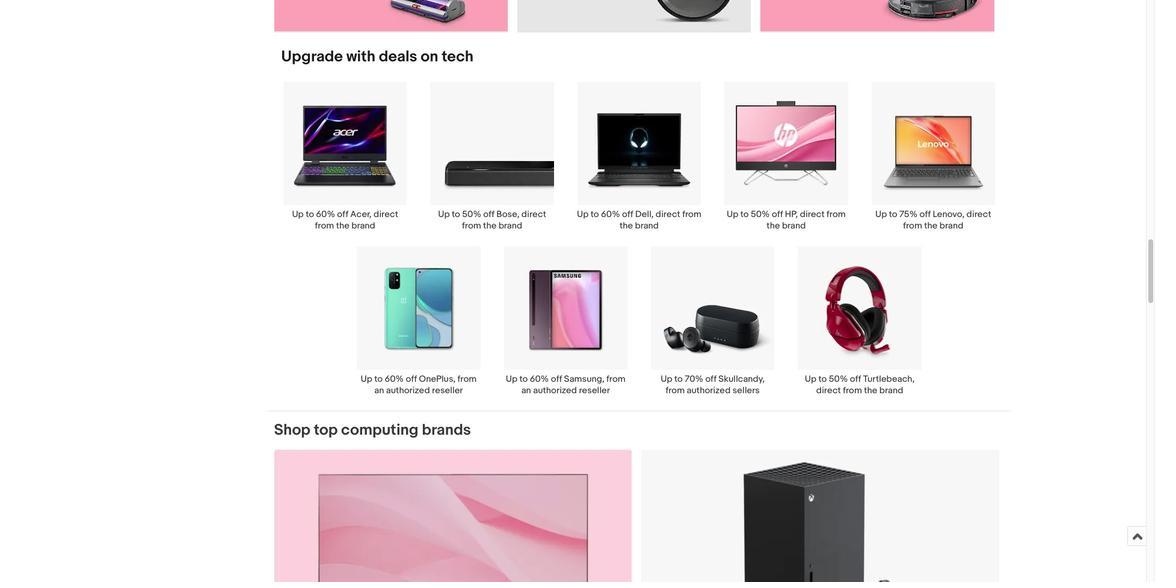Task type: describe. For each thing, give the bounding box(es) containing it.
to for up to 50% off hp, direct from the brand
[[741, 209, 749, 220]]

none text field the head of a dyson cyclone v10 animal cordless vacuum against a pink background.
[[274, 0, 508, 32]]

authorized inside up to 70% off skullcandy, from authorized sellers
[[687, 385, 731, 397]]

up to 60% off oneplus, from an authorized reseller
[[361, 374, 477, 397]]

up for up to 60% off samsung, from an authorized reseller
[[506, 374, 518, 385]]

to for up to 60% off dell, direct from the brand
[[591, 209, 599, 220]]

none text field the roborock s7 maxv robot vacuum and sonic mop against a pink background.
[[761, 0, 995, 32]]

the for acer,
[[336, 220, 350, 232]]

the for hp,
[[767, 220, 781, 232]]

from for up to 50% off turtlebeach, direct from the brand
[[844, 385, 863, 397]]

the for turtlebeach,
[[865, 385, 878, 397]]

up to 60% off acer, direct from the brand link
[[272, 81, 419, 232]]

up to 50% off bose, direct from the brand link
[[419, 81, 566, 232]]

computing
[[341, 421, 419, 440]]

to for up to 60% off samsung, from an authorized reseller
[[520, 374, 528, 385]]

brand for lenovo,
[[940, 220, 964, 232]]

up to 70% off skullcandy, from authorized sellers link
[[640, 246, 787, 397]]

to for up to 60% off oneplus, from an authorized reseller
[[375, 374, 383, 385]]

up to 50% off hp, direct from the brand link
[[713, 81, 860, 232]]

50% for turtlebeach,
[[829, 374, 848, 385]]

the head of a dyson cyclone v10 animal cordless vacuum against a pink background. image
[[274, 0, 508, 31]]

up to 50% off hp, direct from the brand
[[727, 209, 846, 232]]

up to 60% off samsung, from an authorized reseller link
[[493, 246, 640, 397]]

the roborock s7 maxv robot vacuum and sonic mop against a pink background. image
[[761, 0, 995, 31]]

with
[[347, 47, 376, 66]]

shop
[[274, 421, 311, 440]]

from for up to 50% off hp, direct from the brand
[[827, 209, 846, 220]]

direct for lenovo,
[[967, 209, 992, 220]]

up to 60% off samsung, from an authorized reseller
[[506, 374, 626, 397]]

up to 50% off bose, direct from the brand
[[438, 209, 547, 232]]

tech
[[442, 47, 474, 66]]

direct for bose,
[[522, 209, 547, 220]]

oneplus,
[[419, 374, 456, 385]]

up for up to 75% off lenovo, direct from the brand
[[876, 209, 888, 220]]

up to 75% off lenovo, direct from the brand
[[876, 209, 992, 232]]

brand for turtlebeach,
[[880, 385, 904, 397]]

off for skullcandy,
[[706, 374, 717, 385]]

off for bose,
[[484, 209, 495, 220]]

the irobot roomba i7 robotic vacuum cleaner against a gray background. image
[[518, 0, 752, 31]]

from inside the up to 60% off samsung, from an authorized reseller
[[607, 374, 626, 385]]

from for up to 50% off bose, direct from the brand
[[462, 220, 481, 232]]

50% for bose,
[[462, 209, 482, 220]]

off for dell,
[[622, 209, 634, 220]]

samsung,
[[564, 374, 605, 385]]

up for up to 50% off hp, direct from the brand
[[727, 209, 739, 220]]

the for lenovo,
[[925, 220, 938, 232]]

direct for dell,
[[656, 209, 681, 220]]

shop top computing brands
[[274, 421, 471, 440]]

from for up to 60% off dell, direct from the brand
[[683, 209, 702, 220]]

the for dell,
[[620, 220, 633, 232]]

up for up to 60% off acer, direct from the brand
[[292, 209, 304, 220]]

up to 60% off acer, direct from the brand
[[292, 209, 399, 232]]

an for up to 60% off samsung, from an authorized reseller
[[522, 385, 531, 397]]

up to 60% off dell, direct from the brand link
[[566, 81, 713, 232]]

on
[[421, 47, 439, 66]]

off for oneplus,
[[406, 374, 417, 385]]

60% for oneplus,
[[385, 374, 404, 385]]

from for up to 60% off acer, direct from the brand
[[315, 220, 334, 232]]

up for up to 50% off bose, direct from the brand
[[438, 209, 450, 220]]



Task type: locate. For each thing, give the bounding box(es) containing it.
1 an from the left
[[375, 385, 384, 397]]

brand inside the up to 60% off dell, direct from the brand
[[635, 220, 659, 232]]

off left acer,
[[337, 209, 348, 220]]

None text field
[[518, 0, 752, 32], [761, 0, 995, 32], [642, 450, 1000, 583], [642, 450, 1000, 583]]

the inside "up to 60% off acer, direct from the brand"
[[336, 220, 350, 232]]

direct for turtlebeach,
[[817, 385, 841, 397]]

lenovo,
[[933, 209, 965, 220]]

hp,
[[785, 209, 798, 220]]

from inside up to 60% off oneplus, from an authorized reseller
[[458, 374, 477, 385]]

60% left dell,
[[601, 209, 620, 220]]

sellers
[[733, 385, 760, 397]]

off inside the up to 60% off dell, direct from the brand
[[622, 209, 634, 220]]

the inside up to 50% off hp, direct from the brand
[[767, 220, 781, 232]]

0 horizontal spatial reseller
[[432, 385, 463, 397]]

to inside up to 50% off hp, direct from the brand
[[741, 209, 749, 220]]

2 an from the left
[[522, 385, 531, 397]]

reseller inside the up to 60% off samsung, from an authorized reseller
[[579, 385, 610, 397]]

the
[[336, 220, 350, 232], [483, 220, 497, 232], [620, 220, 633, 232], [767, 220, 781, 232], [925, 220, 938, 232], [865, 385, 878, 397]]

to for up to 70% off skullcandy, from authorized sellers
[[675, 374, 683, 385]]

up for up to 60% off dell, direct from the brand
[[577, 209, 589, 220]]

1 horizontal spatial an
[[522, 385, 531, 397]]

60% left samsung,
[[530, 374, 549, 385]]

up inside the up to 60% off samsung, from an authorized reseller
[[506, 374, 518, 385]]

off inside "up to 60% off acer, direct from the brand"
[[337, 209, 348, 220]]

50% left bose,
[[462, 209, 482, 220]]

off left turtlebeach, in the right of the page
[[850, 374, 862, 385]]

an inside the up to 60% off samsung, from an authorized reseller
[[522, 385, 531, 397]]

up for up to 60% off oneplus, from an authorized reseller
[[361, 374, 373, 385]]

an
[[375, 385, 384, 397], [522, 385, 531, 397]]

direct for acer,
[[374, 209, 399, 220]]

off for hp,
[[772, 209, 783, 220]]

1 horizontal spatial reseller
[[579, 385, 610, 397]]

2 authorized from the left
[[533, 385, 577, 397]]

up for up to 50% off turtlebeach, direct from the brand
[[805, 374, 817, 385]]

the inside up to 75% off lenovo, direct from the brand
[[925, 220, 938, 232]]

50% inside up to 50% off turtlebeach, direct from the brand
[[829, 374, 848, 385]]

3 authorized from the left
[[687, 385, 731, 397]]

60% left acer,
[[316, 209, 335, 220]]

reseller inside up to 60% off oneplus, from an authorized reseller
[[432, 385, 463, 397]]

up to 60% off dell, direct from the brand
[[577, 209, 702, 232]]

from inside up to 50% off turtlebeach, direct from the brand
[[844, 385, 863, 397]]

0 horizontal spatial authorized
[[386, 385, 430, 397]]

from inside up to 50% off hp, direct from the brand
[[827, 209, 846, 220]]

authorized inside the up to 60% off samsung, from an authorized reseller
[[533, 385, 577, 397]]

from right oneplus,
[[458, 374, 477, 385]]

authorized inside up to 60% off oneplus, from an authorized reseller
[[386, 385, 430, 397]]

50%
[[462, 209, 482, 220], [751, 209, 770, 220], [829, 374, 848, 385]]

the inside up to 50% off bose, direct from the brand
[[483, 220, 497, 232]]

to inside up to 75% off lenovo, direct from the brand
[[890, 209, 898, 220]]

50% left turtlebeach, in the right of the page
[[829, 374, 848, 385]]

direct inside up to 75% off lenovo, direct from the brand
[[967, 209, 992, 220]]

direct for hp,
[[800, 209, 825, 220]]

to inside up to 60% off oneplus, from an authorized reseller
[[375, 374, 383, 385]]

deals
[[379, 47, 418, 66]]

off for turtlebeach,
[[850, 374, 862, 385]]

off left samsung,
[[551, 374, 562, 385]]

to inside up to 50% off turtlebeach, direct from the brand
[[819, 374, 827, 385]]

direct
[[374, 209, 399, 220], [522, 209, 547, 220], [656, 209, 681, 220], [800, 209, 825, 220], [967, 209, 992, 220], [817, 385, 841, 397]]

off inside up to 50% off turtlebeach, direct from the brand
[[850, 374, 862, 385]]

upgrade with deals on tech
[[281, 47, 474, 66]]

up inside "up to 60% off acer, direct from the brand"
[[292, 209, 304, 220]]

direct inside the up to 60% off dell, direct from the brand
[[656, 209, 681, 220]]

up inside up to 50% off turtlebeach, direct from the brand
[[805, 374, 817, 385]]

from right samsung,
[[607, 374, 626, 385]]

skullcandy,
[[719, 374, 765, 385]]

off for samsung,
[[551, 374, 562, 385]]

from inside up to 70% off skullcandy, from authorized sellers
[[666, 385, 685, 397]]

1 horizontal spatial 50%
[[751, 209, 770, 220]]

to inside the up to 60% off samsung, from an authorized reseller
[[520, 374, 528, 385]]

from left 'lenovo,'
[[904, 220, 923, 232]]

up to 75% off lenovo, direct from the brand link
[[860, 81, 1007, 232]]

up inside up to 50% off hp, direct from the brand
[[727, 209, 739, 220]]

up inside up to 75% off lenovo, direct from the brand
[[876, 209, 888, 220]]

to for up to 50% off bose, direct from the brand
[[452, 209, 460, 220]]

to inside "up to 60% off acer, direct from the brand"
[[306, 209, 314, 220]]

list
[[267, 81, 1012, 411]]

from left acer,
[[315, 220, 334, 232]]

off left "hp,"
[[772, 209, 783, 220]]

from
[[683, 209, 702, 220], [827, 209, 846, 220], [315, 220, 334, 232], [462, 220, 481, 232], [904, 220, 923, 232], [458, 374, 477, 385], [607, 374, 626, 385], [666, 385, 685, 397], [844, 385, 863, 397]]

off
[[337, 209, 348, 220], [484, 209, 495, 220], [622, 209, 634, 220], [772, 209, 783, 220], [920, 209, 931, 220], [406, 374, 417, 385], [551, 374, 562, 385], [706, 374, 717, 385], [850, 374, 862, 385]]

up for up to 70% off skullcandy, from authorized sellers
[[661, 374, 673, 385]]

from inside up to 50% off bose, direct from the brand
[[462, 220, 481, 232]]

the inside up to 50% off turtlebeach, direct from the brand
[[865, 385, 878, 397]]

75%
[[900, 209, 918, 220]]

an for up to 60% off oneplus, from an authorized reseller
[[375, 385, 384, 397]]

direct inside up to 50% off hp, direct from the brand
[[800, 209, 825, 220]]

brand inside "up to 60% off acer, direct from the brand"
[[352, 220, 376, 232]]

authorized for samsung,
[[533, 385, 577, 397]]

to for up to 75% off lenovo, direct from the brand
[[890, 209, 898, 220]]

off inside up to 50% off bose, direct from the brand
[[484, 209, 495, 220]]

up inside up to 60% off oneplus, from an authorized reseller
[[361, 374, 373, 385]]

60% for dell,
[[601, 209, 620, 220]]

top
[[314, 421, 338, 440]]

from inside "up to 60% off acer, direct from the brand"
[[315, 220, 334, 232]]

off inside up to 60% off oneplus, from an authorized reseller
[[406, 374, 417, 385]]

reseller
[[432, 385, 463, 397], [579, 385, 610, 397]]

brand for bose,
[[499, 220, 523, 232]]

bose,
[[497, 209, 520, 220]]

dell,
[[636, 209, 654, 220]]

an inside up to 60% off oneplus, from an authorized reseller
[[375, 385, 384, 397]]

0 horizontal spatial 50%
[[462, 209, 482, 220]]

brand for dell,
[[635, 220, 659, 232]]

off inside the up to 60% off samsung, from an authorized reseller
[[551, 374, 562, 385]]

brand for acer,
[[352, 220, 376, 232]]

brand inside up to 75% off lenovo, direct from the brand
[[940, 220, 964, 232]]

off left oneplus,
[[406, 374, 417, 385]]

brands
[[422, 421, 471, 440]]

from left 70%
[[666, 385, 685, 397]]

from inside up to 75% off lenovo, direct from the brand
[[904, 220, 923, 232]]

to for up to 60% off acer, direct from the brand
[[306, 209, 314, 220]]

up inside the up to 60% off dell, direct from the brand
[[577, 209, 589, 220]]

up to 70% off skullcandy, from authorized sellers
[[661, 374, 765, 397]]

50% for hp,
[[751, 209, 770, 220]]

turtlebeach,
[[864, 374, 915, 385]]

off inside up to 70% off skullcandy, from authorized sellers
[[706, 374, 717, 385]]

brand for hp,
[[783, 220, 806, 232]]

off inside up to 50% off hp, direct from the brand
[[772, 209, 783, 220]]

70%
[[685, 374, 704, 385]]

off left bose,
[[484, 209, 495, 220]]

brand
[[352, 220, 376, 232], [499, 220, 523, 232], [635, 220, 659, 232], [783, 220, 806, 232], [940, 220, 964, 232], [880, 385, 904, 397]]

up
[[292, 209, 304, 220], [438, 209, 450, 220], [577, 209, 589, 220], [727, 209, 739, 220], [876, 209, 888, 220], [361, 374, 373, 385], [506, 374, 518, 385], [661, 374, 673, 385], [805, 374, 817, 385]]

1 reseller from the left
[[432, 385, 463, 397]]

from right "hp,"
[[827, 209, 846, 220]]

from for up to 75% off lenovo, direct from the brand
[[904, 220, 923, 232]]

up to 50% off turtlebeach, direct from the brand
[[805, 374, 915, 397]]

an up computing
[[375, 385, 384, 397]]

off left dell,
[[622, 209, 634, 220]]

up inside up to 70% off skullcandy, from authorized sellers
[[661, 374, 673, 385]]

to
[[306, 209, 314, 220], [452, 209, 460, 220], [591, 209, 599, 220], [741, 209, 749, 220], [890, 209, 898, 220], [375, 374, 383, 385], [520, 374, 528, 385], [675, 374, 683, 385], [819, 374, 827, 385]]

60% left oneplus,
[[385, 374, 404, 385]]

up inside up to 50% off bose, direct from the brand
[[438, 209, 450, 220]]

60%
[[316, 209, 335, 220], [601, 209, 620, 220], [385, 374, 404, 385], [530, 374, 549, 385]]

brand inside up to 50% off hp, direct from the brand
[[783, 220, 806, 232]]

reseller for oneplus,
[[432, 385, 463, 397]]

60% for samsung,
[[530, 374, 549, 385]]

direct inside up to 50% off bose, direct from the brand
[[522, 209, 547, 220]]

brand inside up to 50% off bose, direct from the brand
[[499, 220, 523, 232]]

to inside up to 70% off skullcandy, from authorized sellers
[[675, 374, 683, 385]]

off inside up to 75% off lenovo, direct from the brand
[[920, 209, 931, 220]]

50% inside up to 50% off bose, direct from the brand
[[462, 209, 482, 220]]

up to 50% off turtlebeach, direct from the brand link
[[787, 246, 934, 397]]

the inside the up to 60% off dell, direct from the brand
[[620, 220, 633, 232]]

from right dell,
[[683, 209, 702, 220]]

upgrade
[[281, 47, 343, 66]]

reseller for samsung,
[[579, 385, 610, 397]]

off right 75%
[[920, 209, 931, 220]]

0 horizontal spatial an
[[375, 385, 384, 397]]

up to 60% off oneplus, from an authorized reseller link
[[345, 246, 493, 397]]

60% inside the up to 60% off samsung, from an authorized reseller
[[530, 374, 549, 385]]

50% left "hp,"
[[751, 209, 770, 220]]

1 authorized from the left
[[386, 385, 430, 397]]

direct inside "up to 60% off acer, direct from the brand"
[[374, 209, 399, 220]]

authorized
[[386, 385, 430, 397], [533, 385, 577, 397], [687, 385, 731, 397]]

60% inside "up to 60% off acer, direct from the brand"
[[316, 209, 335, 220]]

60% inside up to 60% off oneplus, from an authorized reseller
[[385, 374, 404, 385]]

none text field the irobot roomba i7 robotic vacuum cleaner against a gray background.
[[518, 0, 752, 32]]

from left bose,
[[462, 220, 481, 232]]

2 horizontal spatial 50%
[[829, 374, 848, 385]]

60% inside the up to 60% off dell, direct from the brand
[[601, 209, 620, 220]]

2 reseller from the left
[[579, 385, 610, 397]]

list containing up to 60% off acer, direct from the brand
[[267, 81, 1012, 411]]

50% inside up to 50% off hp, direct from the brand
[[751, 209, 770, 220]]

60% for acer,
[[316, 209, 335, 220]]

off for acer,
[[337, 209, 348, 220]]

brand inside up to 50% off turtlebeach, direct from the brand
[[880, 385, 904, 397]]

from inside the up to 60% off dell, direct from the brand
[[683, 209, 702, 220]]

acer,
[[351, 209, 372, 220]]

authorized for oneplus,
[[386, 385, 430, 397]]

1 horizontal spatial authorized
[[533, 385, 577, 397]]

the for bose,
[[483, 220, 497, 232]]

to inside up to 50% off bose, direct from the brand
[[452, 209, 460, 220]]

2 horizontal spatial authorized
[[687, 385, 731, 397]]

an left samsung,
[[522, 385, 531, 397]]

to inside the up to 60% off dell, direct from the brand
[[591, 209, 599, 220]]

off right 70%
[[706, 374, 717, 385]]

to for up to 50% off turtlebeach, direct from the brand
[[819, 374, 827, 385]]

direct inside up to 50% off turtlebeach, direct from the brand
[[817, 385, 841, 397]]

None text field
[[274, 0, 508, 32], [274, 450, 632, 583], [274, 450, 632, 583]]

from left turtlebeach, in the right of the page
[[844, 385, 863, 397]]

off for lenovo,
[[920, 209, 931, 220]]



Task type: vqa. For each thing, say whether or not it's contained in the screenshot.
Featured
no



